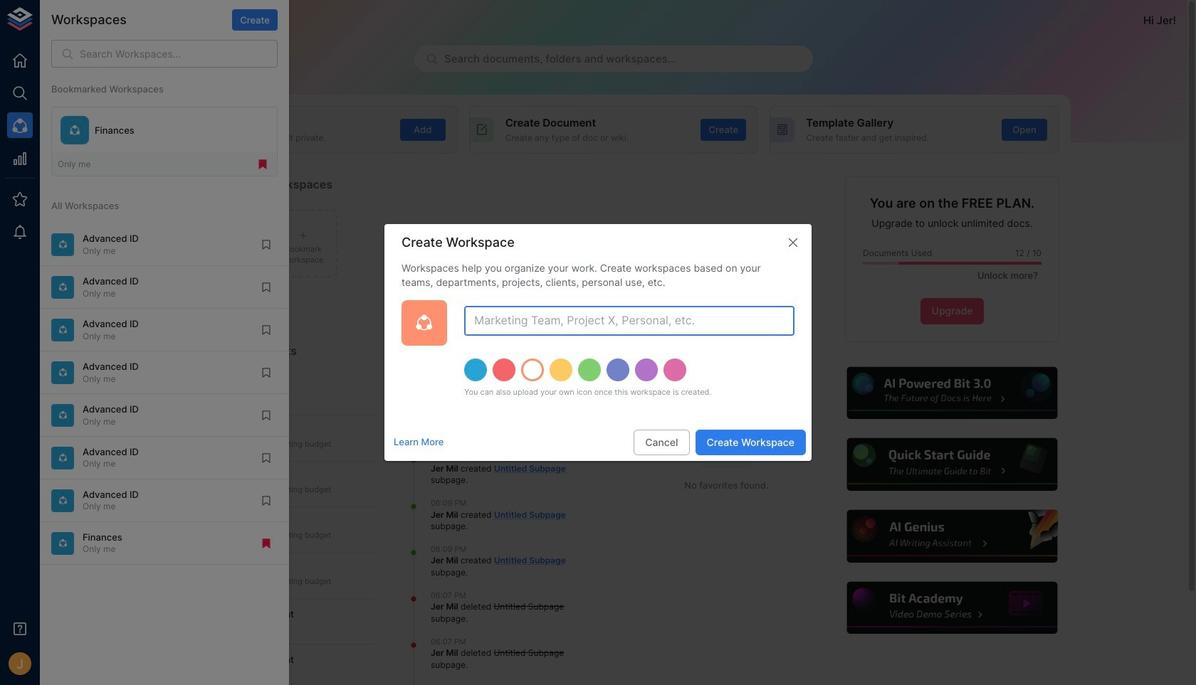 Task type: locate. For each thing, give the bounding box(es) containing it.
0 vertical spatial remove bookmark image
[[256, 158, 269, 171]]

help image
[[845, 365, 1060, 422], [845, 437, 1060, 493], [845, 509, 1060, 565], [845, 580, 1060, 637]]

bookmark image
[[260, 281, 273, 294], [260, 452, 273, 465]]

2 bookmark image from the top
[[260, 324, 273, 337]]

2 help image from the top
[[845, 437, 1060, 493]]

bookmark image
[[260, 238, 273, 251], [260, 324, 273, 337], [260, 367, 273, 379], [260, 409, 273, 422], [260, 495, 273, 508]]

remove bookmark image
[[256, 158, 269, 171], [260, 537, 273, 550]]

dialog
[[385, 224, 812, 461]]

4 help image from the top
[[845, 580, 1060, 637]]

3 help image from the top
[[845, 509, 1060, 565]]

1 bookmark image from the top
[[260, 281, 273, 294]]

1 vertical spatial bookmark image
[[260, 452, 273, 465]]

0 vertical spatial bookmark image
[[260, 281, 273, 294]]



Task type: describe. For each thing, give the bounding box(es) containing it.
5 bookmark image from the top
[[260, 495, 273, 508]]

2 bookmark image from the top
[[260, 452, 273, 465]]

4 bookmark image from the top
[[260, 409, 273, 422]]

Search Workspaces... text field
[[80, 40, 278, 68]]

1 bookmark image from the top
[[260, 238, 273, 251]]

3 bookmark image from the top
[[260, 367, 273, 379]]

1 help image from the top
[[845, 365, 1060, 422]]

Marketing Team, Project X, Personal, etc. text field
[[464, 306, 795, 336]]

1 vertical spatial remove bookmark image
[[260, 537, 273, 550]]



Task type: vqa. For each thing, say whether or not it's contained in the screenshot.
dialog
yes



